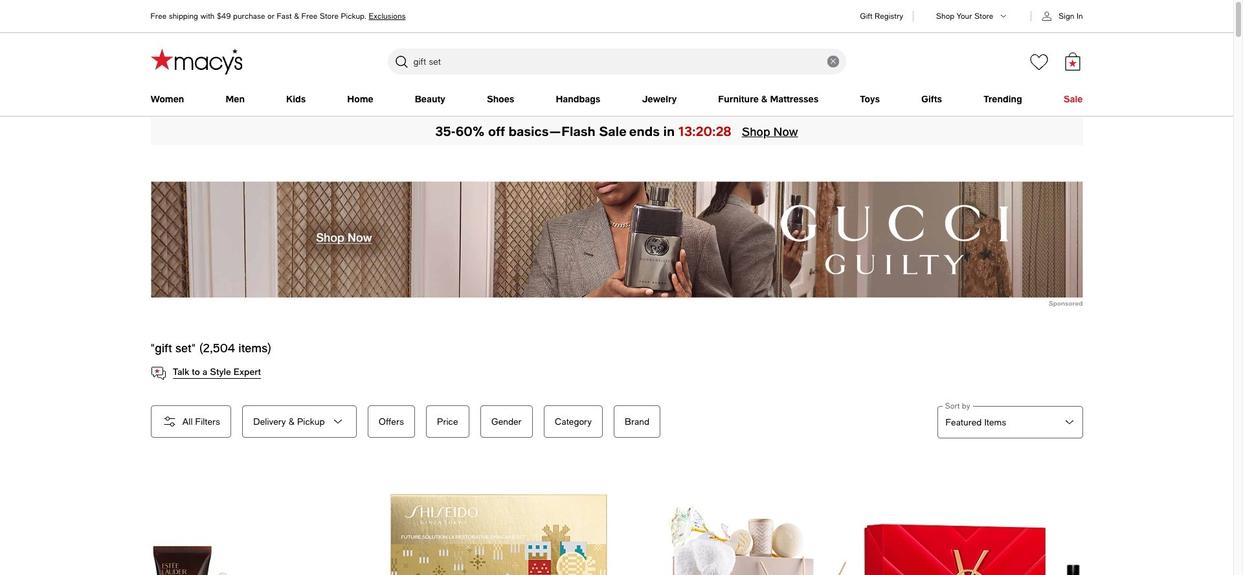 Task type: describe. For each thing, give the bounding box(es) containing it.
search large image
[[393, 54, 409, 69]]

click to clear this textbox image
[[827, 56, 839, 67]]

advertisement element
[[151, 181, 1083, 298]]



Task type: vqa. For each thing, say whether or not it's contained in the screenshot.
the bottom "Earn Bonus Points NOW. Checkout as a Star Rewards member to earn." image
no



Task type: locate. For each thing, give the bounding box(es) containing it.
Search text field
[[388, 49, 846, 74]]

status
[[151, 341, 272, 355]]

shopping bag has 0 items image
[[1064, 52, 1082, 70]]



